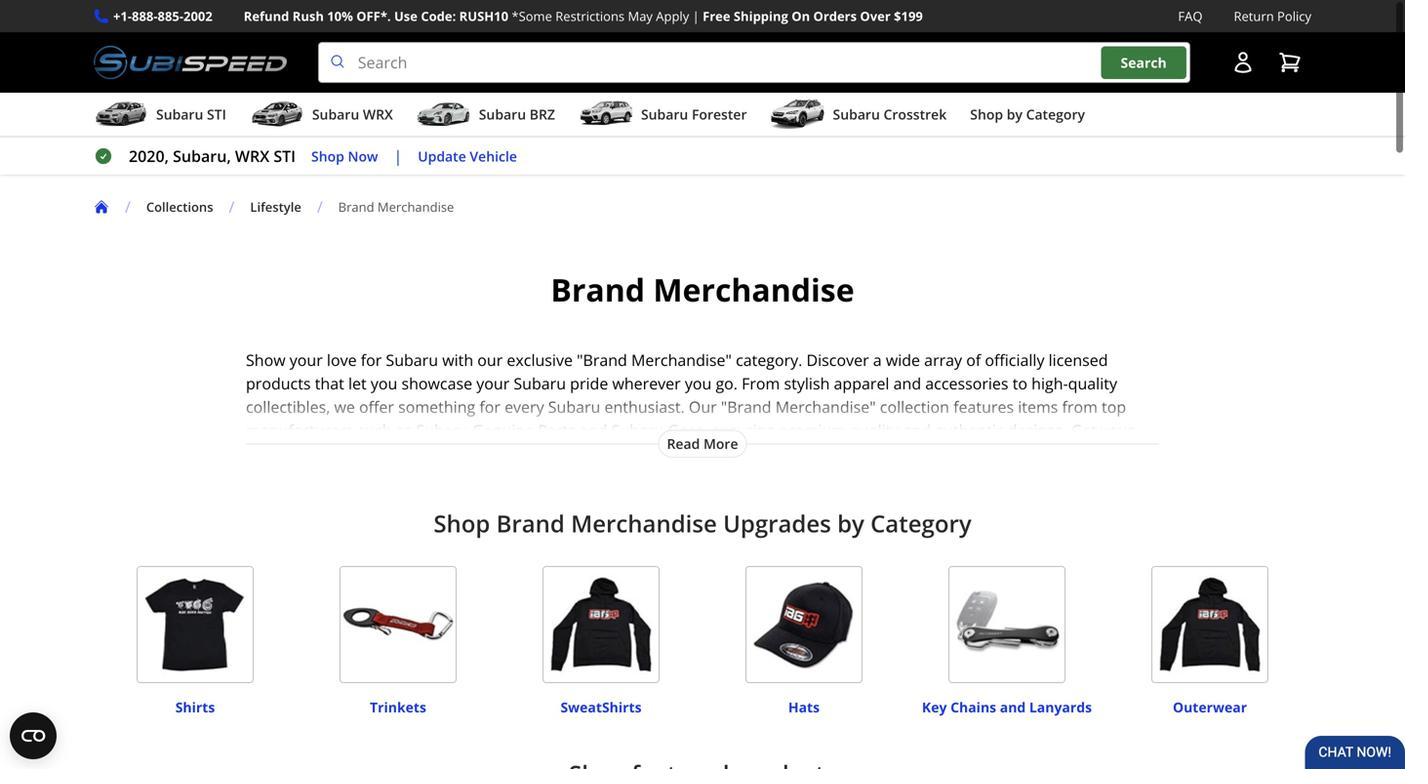 Task type: locate. For each thing, give the bounding box(es) containing it.
home image
[[94, 199, 109, 215]]

stylish
[[784, 373, 830, 394]]

1 vertical spatial let
[[518, 443, 536, 464]]

merchandise down "passion"
[[571, 508, 717, 539]]

2 you from the left
[[685, 373, 712, 394]]

0 vertical spatial category
[[1026, 105, 1085, 124]]

products down something
[[417, 443, 482, 464]]

0 vertical spatial brand merchandise
[[338, 198, 454, 216]]

premium
[[779, 420, 846, 441]]

trinkets link
[[370, 689, 426, 716]]

brand down parts
[[496, 508, 565, 539]]

apparel
[[834, 373, 890, 394]]

0 vertical spatial sti
[[207, 105, 226, 124]]

crosstrek
[[884, 105, 947, 124]]

$199
[[894, 7, 923, 25]]

2 / from the left
[[229, 196, 235, 217]]

rush10
[[459, 7, 508, 25]]

now
[[348, 147, 378, 165]]

genuine
[[472, 420, 534, 441]]

/
[[125, 196, 131, 217], [229, 196, 235, 217], [317, 196, 323, 217]]

hats link
[[788, 689, 820, 716]]

brand merchandise up 'go.'
[[551, 268, 855, 311]]

0 vertical spatial merchandise"
[[631, 349, 732, 370]]

your up that
[[290, 349, 323, 370]]

top
[[1102, 396, 1126, 417]]

policy
[[1278, 7, 1312, 25]]

brand up exclusive at left
[[551, 268, 645, 311]]

2 horizontal spatial shop
[[970, 105, 1003, 124]]

quality up from
[[1068, 373, 1117, 394]]

0 horizontal spatial quality
[[850, 420, 899, 441]]

and right parts
[[580, 420, 607, 441]]

shop by category
[[970, 105, 1085, 124]]

885-
[[158, 7, 183, 25]]

shop now link
[[311, 145, 378, 167]]

vehicle
[[470, 147, 517, 165]]

wide
[[886, 349, 920, 370]]

merchandise
[[378, 198, 454, 216], [653, 268, 855, 311], [571, 508, 717, 539]]

subaru up subaru, at top left
[[156, 105, 203, 124]]

our
[[689, 396, 717, 417]]

officially
[[985, 349, 1045, 370]]

a subaru crosstrek thumbnail image image
[[770, 100, 825, 129]]

"brand up pride
[[577, 349, 627, 370]]

restrictions
[[556, 7, 625, 25]]

0 horizontal spatial shop
[[311, 147, 344, 165]]

subaru brz
[[479, 105, 555, 124]]

subaru down exclusive at left
[[514, 373, 566, 394]]

of
[[966, 349, 981, 370]]

passion
[[634, 443, 690, 464]]

let down the genuine
[[518, 443, 536, 464]]

1 horizontal spatial |
[[693, 7, 699, 25]]

1 vertical spatial |
[[394, 146, 402, 167]]

1 vertical spatial quality
[[850, 420, 899, 441]]

and
[[894, 373, 921, 394], [580, 420, 607, 441], [903, 420, 931, 441], [486, 443, 514, 464], [1000, 698, 1026, 716]]

search button
[[1101, 46, 1186, 79]]

sti up 2020, subaru, wrx sti
[[207, 105, 226, 124]]

0 vertical spatial wrx
[[363, 105, 393, 124]]

hats
[[788, 698, 820, 716]]

/ right the lifestyle
[[317, 196, 323, 217]]

merchandise up "category."
[[653, 268, 855, 311]]

subaru forester button
[[579, 97, 747, 136]]

return policy
[[1234, 7, 1312, 25]]

by
[[1007, 105, 1023, 124], [837, 508, 865, 539]]

0 horizontal spatial products
[[246, 373, 311, 394]]

you
[[371, 373, 397, 394], [685, 373, 712, 394]]

use
[[394, 7, 418, 25]]

subaru,
[[173, 146, 231, 167]]

0 horizontal spatial sti
[[207, 105, 226, 124]]

0 vertical spatial for
[[361, 349, 382, 370]]

1 vertical spatial brand merchandise
[[551, 268, 855, 311]]

return policy link
[[1234, 6, 1312, 26]]

shop brand merchandise upgrades by category
[[434, 508, 972, 539]]

shipping
[[734, 7, 788, 25]]

1 horizontal spatial you
[[685, 373, 712, 394]]

shine.
[[694, 443, 737, 464]]

/ left the lifestyle
[[229, 196, 235, 217]]

1 horizontal spatial quality
[[1068, 373, 1117, 394]]

0 horizontal spatial |
[[394, 146, 402, 167]]

go.
[[716, 373, 738, 394]]

quality
[[1068, 373, 1117, 394], [850, 420, 899, 441]]

let up we
[[348, 373, 367, 394]]

sti down a subaru wrx thumbnail image
[[274, 146, 296, 167]]

1 vertical spatial by
[[837, 508, 865, 539]]

brand down now at the top left
[[338, 198, 374, 216]]

1 vertical spatial shop
[[311, 147, 344, 165]]

upgrades
[[723, 508, 831, 539]]

1 horizontal spatial wrx
[[363, 105, 393, 124]]

high-
[[1032, 373, 1068, 394]]

| left free
[[693, 7, 699, 25]]

subaru up showcase
[[386, 349, 438, 370]]

faq
[[1178, 7, 1203, 25]]

1 vertical spatial products
[[417, 443, 482, 464]]

wrx up now at the top left
[[363, 105, 393, 124]]

2 vertical spatial shop
[[434, 508, 490, 539]]

3 / from the left
[[317, 196, 323, 217]]

brand merchandise down now at the top left
[[338, 198, 454, 216]]

0 vertical spatial quality
[[1068, 373, 1117, 394]]

1 horizontal spatial sti
[[274, 146, 296, 167]]

subaru down enthusiast.
[[611, 420, 664, 441]]

1 vertical spatial category
[[871, 508, 972, 539]]

hats image image
[[746, 566, 863, 683]]

1 horizontal spatial products
[[417, 443, 482, 464]]

brz
[[530, 105, 555, 124]]

/ right home image
[[125, 196, 131, 217]]

0 horizontal spatial let
[[348, 373, 367, 394]]

0 horizontal spatial "brand
[[577, 349, 627, 370]]

exclusive
[[507, 349, 573, 370]]

0 horizontal spatial brand merchandise
[[338, 198, 454, 216]]

+1-888-885-2002 link
[[113, 6, 213, 26]]

a subaru forester thumbnail image image
[[579, 100, 633, 129]]

brand
[[338, 198, 374, 216], [551, 268, 645, 311], [496, 508, 565, 539]]

we
[[334, 396, 355, 417]]

0 horizontal spatial for
[[361, 349, 382, 370]]

read more
[[667, 434, 738, 453]]

0 vertical spatial by
[[1007, 105, 1023, 124]]

quality down collection
[[850, 420, 899, 441]]

subaru inside subaru crosstrek dropdown button
[[833, 105, 880, 124]]

subaru
[[156, 105, 203, 124], [312, 105, 359, 124], [479, 105, 526, 124], [641, 105, 688, 124], [833, 105, 880, 124], [386, 349, 438, 370], [514, 373, 566, 394], [548, 396, 601, 417], [416, 420, 468, 441], [611, 420, 664, 441], [577, 443, 630, 464]]

0 vertical spatial |
[[693, 7, 699, 25]]

discover
[[807, 349, 869, 370]]

lanyards
[[1029, 698, 1092, 716]]

0 horizontal spatial you
[[371, 373, 397, 394]]

rush
[[293, 7, 324, 25]]

that
[[315, 373, 344, 394]]

a
[[873, 349, 882, 370]]

products up collectibles,
[[246, 373, 311, 394]]

by inside dropdown button
[[1007, 105, 1023, 124]]

enthusiast.
[[605, 396, 685, 417]]

subaru wrx
[[312, 105, 393, 124]]

2 vertical spatial merchandise
[[571, 508, 717, 539]]

2020,
[[129, 146, 169, 167]]

such
[[358, 420, 392, 441]]

0 horizontal spatial category
[[871, 508, 972, 539]]

merchandise down 'update'
[[378, 198, 454, 216]]

1 horizontal spatial for
[[480, 396, 501, 417]]

1 horizontal spatial let
[[518, 443, 536, 464]]

collections link
[[146, 198, 229, 216], [146, 198, 213, 216]]

2 horizontal spatial /
[[317, 196, 323, 217]]

merchandise" up premium
[[776, 396, 876, 417]]

subaru wrx button
[[250, 97, 393, 136]]

shop inside dropdown button
[[970, 105, 1003, 124]]

get
[[1071, 420, 1097, 441]]

0 horizontal spatial merchandise"
[[631, 349, 732, 370]]

wherever
[[612, 373, 681, 394]]

trinkets
[[370, 698, 426, 716]]

| right now at the top left
[[394, 146, 402, 167]]

shop for shop now
[[311, 147, 344, 165]]

free
[[703, 7, 730, 25]]

1 horizontal spatial merchandise"
[[776, 396, 876, 417]]

1 / from the left
[[125, 196, 131, 217]]

apply
[[656, 7, 689, 25]]

1 horizontal spatial category
[[1026, 105, 1085, 124]]

0 horizontal spatial /
[[125, 196, 131, 217]]

merchandise" up wherever
[[631, 349, 732, 370]]

1 vertical spatial merchandise
[[653, 268, 855, 311]]

for right love
[[361, 349, 382, 370]]

"brand up ensuring
[[721, 396, 772, 417]]

subaru right a subaru crosstrek thumbnail image
[[833, 105, 880, 124]]

brand merchandise
[[338, 198, 454, 216], [551, 268, 855, 311]]

subaru left forester
[[641, 105, 688, 124]]

lifestyle link down shop now link
[[250, 198, 317, 216]]

wrx inside dropdown button
[[363, 105, 393, 124]]

wrx down a subaru wrx thumbnail image
[[235, 146, 270, 167]]

sti inside dropdown button
[[207, 105, 226, 124]]

your down parts
[[540, 443, 573, 464]]

from
[[1062, 396, 1098, 417]]

1 horizontal spatial shop
[[434, 508, 490, 539]]

category inside dropdown button
[[1026, 105, 1085, 124]]

/ for collections
[[125, 196, 131, 217]]

0 vertical spatial shop
[[970, 105, 1003, 124]]

subaru left brz
[[479, 105, 526, 124]]

with
[[442, 349, 473, 370]]

shop
[[970, 105, 1003, 124], [311, 147, 344, 165], [434, 508, 490, 539]]

1 horizontal spatial /
[[229, 196, 235, 217]]

shop by category button
[[970, 97, 1085, 136]]

gear,
[[668, 420, 707, 441]]

shirts link
[[175, 689, 215, 716]]

1 horizontal spatial by
[[1007, 105, 1023, 124]]

shop for shop by category
[[970, 105, 1003, 124]]

you up our at the bottom of page
[[685, 373, 712, 394]]

0 horizontal spatial wrx
[[235, 146, 270, 167]]

subaru up shop now
[[312, 105, 359, 124]]

0 vertical spatial let
[[348, 373, 367, 394]]

subispeed logo image
[[94, 42, 287, 83]]

1 vertical spatial brand
[[551, 268, 645, 311]]

for up the genuine
[[480, 396, 501, 417]]

0 vertical spatial merchandise
[[378, 198, 454, 216]]

you up offer
[[371, 373, 397, 394]]

10%
[[327, 7, 353, 25]]

1 horizontal spatial "brand
[[721, 396, 772, 417]]



Task type: describe. For each thing, give the bounding box(es) containing it.
subaru sti button
[[94, 97, 226, 136]]

2002
[[183, 7, 213, 25]]

chains
[[951, 698, 997, 716]]

subaru down something
[[416, 420, 468, 441]]

over
[[860, 7, 891, 25]]

your down top at right
[[1101, 420, 1134, 441]]

collection
[[880, 396, 950, 417]]

open widget image
[[10, 712, 57, 759]]

1 vertical spatial wrx
[[235, 146, 270, 167]]

a subaru brz thumbnail image image
[[416, 100, 471, 129]]

2020, subaru, wrx sti
[[129, 146, 296, 167]]

hands
[[246, 443, 291, 464]]

shirts image image
[[137, 566, 254, 683]]

1 vertical spatial "brand
[[721, 396, 772, 417]]

every
[[505, 396, 544, 417]]

on
[[295, 443, 314, 464]]

+1-888-885-2002
[[113, 7, 213, 25]]

1 vertical spatial for
[[480, 396, 501, 417]]

brand merchandise link
[[338, 198, 470, 216]]

our
[[478, 349, 503, 370]]

subaru inside subaru wrx dropdown button
[[312, 105, 359, 124]]

a subaru wrx thumbnail image image
[[250, 100, 304, 129]]

orders
[[813, 7, 857, 25]]

subaru crosstrek
[[833, 105, 947, 124]]

and down wide
[[894, 373, 921, 394]]

subaru inside subaru forester dropdown button
[[641, 105, 688, 124]]

refund
[[244, 7, 289, 25]]

search input field
[[318, 42, 1191, 83]]

sweatshirts
[[561, 698, 642, 716]]

/ for lifestyle
[[229, 196, 235, 217]]

and down collection
[[903, 420, 931, 441]]

lifestyle link down 2020, subaru, wrx sti
[[250, 198, 301, 216]]

show
[[246, 349, 286, 370]]

0 horizontal spatial by
[[837, 508, 865, 539]]

lifestyle
[[250, 198, 301, 216]]

key
[[922, 698, 947, 716]]

licensed
[[1049, 349, 1108, 370]]

subaru down pride
[[548, 396, 601, 417]]

outerwear
[[1173, 698, 1247, 716]]

subaru crosstrek button
[[770, 97, 947, 136]]

key chains and lanyards link
[[922, 689, 1092, 716]]

1 vertical spatial sti
[[274, 146, 296, 167]]

0 vertical spatial products
[[246, 373, 311, 394]]

subaru sti
[[156, 105, 226, 124]]

more
[[704, 434, 738, 453]]

and down the genuine
[[486, 443, 514, 464]]

subaru left "passion"
[[577, 443, 630, 464]]

off*.
[[356, 7, 391, 25]]

faq link
[[1178, 6, 1203, 26]]

from
[[742, 373, 780, 394]]

key chains and lanyards image image
[[949, 566, 1066, 683]]

forester
[[692, 105, 747, 124]]

to
[[1013, 373, 1028, 394]]

trinkets image image
[[340, 566, 457, 683]]

love
[[327, 349, 357, 370]]

2 vertical spatial brand
[[496, 508, 565, 539]]

and right chains
[[1000, 698, 1026, 716]]

subaru brz button
[[416, 97, 555, 136]]

show your love for subaru with our exclusive "brand merchandise" category. discover a wide array of officially licensed products that let you showcase your subaru pride wherever you go. from stylish apparel and accessories to high-quality collectibles, we offer something for every subaru enthusiast. our "brand merchandise" collection features items from top manufacturers such as subaru genuine parts and subaru gear, ensuring premium quality and authentic designs. get your hands on these unique products and let your subaru passion shine.
[[246, 349, 1134, 464]]

button image
[[1232, 51, 1255, 74]]

category.
[[736, 349, 803, 370]]

shop now
[[311, 147, 378, 165]]

outerwear image image
[[1152, 566, 1269, 683]]

0 vertical spatial brand
[[338, 198, 374, 216]]

items
[[1018, 396, 1058, 417]]

unique
[[362, 443, 413, 464]]

something
[[398, 396, 475, 417]]

0 vertical spatial "brand
[[577, 349, 627, 370]]

888-
[[132, 7, 158, 25]]

refund rush 10% off*. use code: rush10 *some restrictions may apply | free shipping on orders over $199
[[244, 7, 923, 25]]

collections
[[146, 198, 213, 216]]

pride
[[570, 373, 608, 394]]

a subaru sti thumbnail image image
[[94, 100, 148, 129]]

1 you from the left
[[371, 373, 397, 394]]

these
[[318, 443, 358, 464]]

may
[[628, 7, 653, 25]]

parts
[[538, 420, 576, 441]]

code:
[[421, 7, 456, 25]]

authentic
[[935, 420, 1004, 441]]

sweatshirts image image
[[543, 566, 660, 683]]

as
[[396, 420, 412, 441]]

sweatshirts link
[[561, 689, 642, 716]]

1 vertical spatial merchandise"
[[776, 396, 876, 417]]

*some
[[512, 7, 552, 25]]

shop for shop brand merchandise upgrades by category
[[434, 508, 490, 539]]

subaru forester
[[641, 105, 747, 124]]

designs.
[[1008, 420, 1067, 441]]

read
[[667, 434, 700, 453]]

your down our
[[476, 373, 510, 394]]

1 horizontal spatial brand merchandise
[[551, 268, 855, 311]]

subaru inside subaru brz dropdown button
[[479, 105, 526, 124]]

update vehicle
[[418, 147, 517, 165]]

showcase
[[402, 373, 472, 394]]

ensuring
[[711, 420, 775, 441]]

collectibles,
[[246, 396, 330, 417]]

subaru inside subaru sti dropdown button
[[156, 105, 203, 124]]

array
[[924, 349, 962, 370]]

search
[[1121, 53, 1167, 72]]

return
[[1234, 7, 1274, 25]]



Task type: vqa. For each thing, say whether or not it's contained in the screenshot.
Orders
yes



